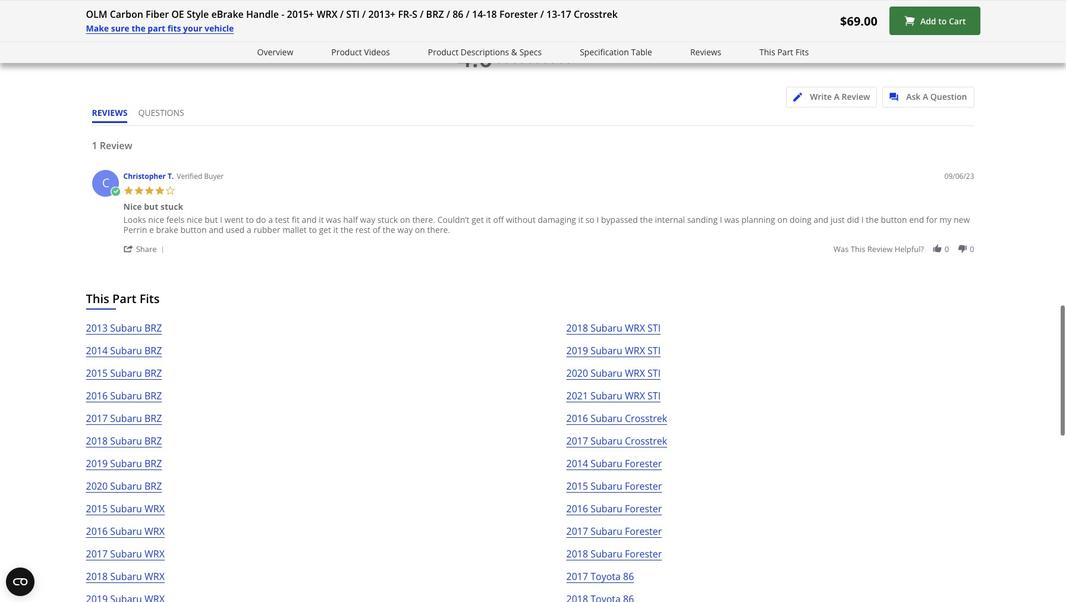 Task type: locate. For each thing, give the bounding box(es) containing it.
2014 subaru forester link
[[567, 456, 662, 479]]

brz for 2019 subaru brz
[[145, 457, 162, 471]]

1 horizontal spatial review
[[582, 52, 609, 63]]

forester down 2015 subaru forester link
[[625, 503, 662, 516]]

0 vertical spatial 2019
[[567, 344, 588, 358]]

0 horizontal spatial to
[[246, 214, 254, 225]]

2 horizontal spatial to
[[939, 15, 947, 27]]

sti for 2021 subaru wrx sti
[[648, 390, 661, 403]]

2 horizontal spatial and
[[814, 214, 829, 225]]

wrx up the 2019 subaru wrx sti
[[625, 322, 645, 335]]

sti for 2019 subaru wrx sti
[[648, 344, 661, 358]]

2015 down 2020 subaru brz link
[[86, 503, 108, 516]]

1 horizontal spatial part
[[778, 46, 794, 58]]

0 right the vote down review by christopher t. on  6 sep 2023 icon
[[970, 244, 975, 255]]

make
[[86, 23, 109, 34]]

brz for 2018 subaru brz
[[145, 435, 162, 448]]

0 horizontal spatial a
[[834, 91, 840, 102]]

brz inside 2017 subaru brz link
[[145, 412, 162, 425]]

wrx down 2020 subaru wrx sti link
[[625, 390, 645, 403]]

2017 down 2016 subaru wrx link
[[86, 548, 108, 561]]

1 / from the left
[[340, 8, 344, 21]]

half
[[343, 214, 358, 225]]

0 horizontal spatial this
[[86, 291, 109, 307]]

1 horizontal spatial and
[[302, 214, 317, 225]]

subaru down 2014 subaru brz link
[[110, 367, 142, 380]]

2014 down 2013
[[86, 344, 108, 358]]

2017 subaru brz link
[[86, 411, 162, 434]]

sti inside the olm carbon fiber oe style ebrake handle - 2015+ wrx / sti / 2013+ fr-s / brz / 86 / 14-18 forester / 13-17 crosstrek make sure the part fits your vehicle
[[346, 8, 360, 21]]

wrx for 2020 subaru wrx sti
[[625, 367, 645, 380]]

brz down 2014 subaru brz link
[[145, 367, 162, 380]]

brz for 2014 subaru brz
[[145, 344, 162, 358]]

was left half on the left top of page
[[326, 214, 341, 225]]

seperator image
[[159, 246, 166, 253]]

brz inside 2019 subaru brz link
[[145, 457, 162, 471]]

subaru for 2015 subaru wrx
[[110, 503, 142, 516]]

2 vertical spatial review
[[100, 139, 132, 152]]

2016 down 2015 subaru forester link
[[567, 503, 588, 516]]

2017 subaru brz
[[86, 412, 162, 425]]

1 horizontal spatial this
[[760, 46, 775, 58]]

group
[[834, 244, 975, 255]]

fits up write no frame icon
[[796, 46, 809, 58]]

planning
[[742, 214, 775, 225]]

sti for 2020 subaru wrx sti
[[648, 367, 661, 380]]

1 horizontal spatial product
[[428, 46, 459, 58]]

subaru up the 2019 subaru wrx sti
[[591, 322, 623, 335]]

2015 subaru forester link
[[567, 479, 662, 501]]

2015 subaru brz link
[[86, 366, 162, 388]]

2017 for 2017 subaru wrx
[[86, 548, 108, 561]]

1 vertical spatial 2020
[[86, 480, 108, 493]]

0 horizontal spatial product
[[331, 46, 362, 58]]

0 horizontal spatial 2014
[[86, 344, 108, 358]]

subaru down 2015 subaru wrx link
[[110, 525, 142, 538]]

0 horizontal spatial nice
[[148, 214, 164, 225]]

part up write no frame icon
[[778, 46, 794, 58]]

2017 down 2016 subaru brz 'link'
[[86, 412, 108, 425]]

brz inside 2015 subaru brz "link"
[[145, 367, 162, 380]]

0 vertical spatial 2020
[[567, 367, 588, 380]]

13-
[[547, 8, 561, 21]]

2021 subaru wrx sti link
[[567, 388, 661, 411]]

subaru for 2020 subaru wrx sti
[[591, 367, 623, 380]]

1 vertical spatial 86
[[623, 570, 634, 584]]

sti
[[346, 8, 360, 21], [648, 322, 661, 335], [648, 344, 661, 358], [648, 367, 661, 380], [648, 390, 661, 403]]

nice
[[123, 201, 142, 212]]

i right did
[[862, 214, 864, 225]]

to left "by"
[[939, 15, 947, 27]]

2016 subaru crosstrek link
[[567, 411, 667, 434]]

1 horizontal spatial on
[[415, 224, 425, 236]]

2014
[[86, 344, 108, 358], [567, 457, 588, 471]]

2015+
[[287, 8, 314, 21]]

brz down 2016 subaru brz 'link'
[[145, 412, 162, 425]]

so
[[586, 214, 595, 225]]

2016 subaru wrx link
[[86, 524, 165, 547]]

on left doing
[[778, 214, 788, 225]]

2018 subaru brz
[[86, 435, 162, 448]]

new
[[954, 214, 970, 225]]

review left table
[[582, 52, 609, 63]]

0 vertical spatial part
[[778, 46, 794, 58]]

to right mallet
[[309, 224, 317, 236]]

1 star image from the left
[[123, 185, 134, 196]]

on left couldn't
[[415, 224, 425, 236]]

end
[[909, 214, 924, 225]]

1 horizontal spatial a
[[268, 214, 273, 225]]

0 vertical spatial crosstrek
[[574, 8, 618, 21]]

2017 subaru forester link
[[567, 524, 662, 547]]

write no frame image
[[793, 93, 808, 101]]

0 horizontal spatial 86
[[453, 8, 464, 21]]

5 / from the left
[[466, 8, 470, 21]]

2019 down 2018 subaru brz link
[[86, 457, 108, 471]]

2013 subaru brz
[[86, 322, 162, 335]]

forester for 2017 subaru forester
[[625, 525, 662, 538]]

2016 down 2021
[[567, 412, 588, 425]]

2014 up 2015 subaru forester
[[567, 457, 588, 471]]

wrx for 2018 subaru wrx
[[145, 570, 165, 584]]

2018 up the 2019 subaru wrx sti
[[567, 322, 588, 335]]

star image
[[123, 185, 134, 196], [134, 185, 144, 196], [144, 185, 155, 196]]

subaru down 2016 subaru brz 'link'
[[110, 412, 142, 425]]

1 horizontal spatial was
[[725, 214, 740, 225]]

1 horizontal spatial a
[[923, 91, 929, 102]]

1 horizontal spatial 1
[[575, 52, 579, 63]]

but
[[144, 201, 158, 212], [205, 214, 218, 225]]

2017 inside 'link'
[[567, 570, 588, 584]]

verified buyer heading
[[177, 171, 224, 181]]

wrx right 2015+ at the top of the page
[[317, 8, 338, 21]]

add to cart
[[921, 15, 966, 27]]

subaru down 2017 subaru wrx link
[[110, 570, 142, 584]]

1 vertical spatial but
[[205, 214, 218, 225]]

subaru down 2014 subaru forester link
[[591, 480, 623, 493]]

sti down 2019 subaru wrx sti link
[[648, 367, 661, 380]]

this
[[851, 244, 866, 255]]

fr-
[[398, 8, 412, 21]]

sti up 2016 subaru crosstrek
[[648, 390, 661, 403]]

1 horizontal spatial but
[[205, 214, 218, 225]]

brz inside 2013 subaru brz link
[[145, 322, 162, 335]]

1 vertical spatial 1
[[92, 139, 97, 152]]

this inside this part fits link
[[760, 46, 775, 58]]

subaru for 2018 subaru forester
[[591, 548, 623, 561]]

powered by
[[912, 17, 960, 29]]

subaru down 2016 subaru wrx link
[[110, 548, 142, 561]]

to left do
[[246, 214, 254, 225]]

product left descriptions
[[428, 46, 459, 58]]

2 horizontal spatial on
[[778, 214, 788, 225]]

forester inside 2015 subaru forester link
[[625, 480, 662, 493]]

review right write
[[842, 91, 870, 102]]

1 left specification
[[575, 52, 579, 63]]

2 a from the left
[[923, 91, 929, 102]]

button left end at the right top of the page
[[881, 214, 907, 225]]

toyota
[[591, 570, 621, 584]]

0 horizontal spatial button
[[180, 224, 207, 236]]

stuck up feels
[[161, 201, 183, 212]]

subaru up 2014 subaru brz
[[110, 322, 142, 335]]

subaru down 2015 subaru forester link
[[591, 503, 623, 516]]

way right half on the left top of page
[[360, 214, 375, 225]]

nice right feels
[[187, 214, 203, 225]]

empty star image
[[165, 185, 175, 196]]

used
[[226, 224, 245, 236]]

1
[[575, 52, 579, 63], [92, 139, 97, 152]]

subaru down 2020 subaru brz link
[[110, 503, 142, 516]]

2016 for 2016 subaru brz
[[86, 390, 108, 403]]

brz down 2017 subaru brz link
[[145, 435, 162, 448]]

sti inside 'link'
[[648, 322, 661, 335]]

2019 for 2019 subaru wrx sti
[[567, 344, 588, 358]]

it left half on the left top of page
[[333, 224, 338, 236]]

crosstrek down 2016 subaru crosstrek link
[[625, 435, 667, 448]]

2019 down 2018 subaru wrx sti 'link'
[[567, 344, 588, 358]]

i right sanding
[[720, 214, 722, 225]]

brz inside 2020 subaru brz link
[[145, 480, 162, 493]]

ask
[[907, 91, 921, 102]]

forester down 2017 subaru crosstrek link at bottom
[[625, 457, 662, 471]]

2015 for 2015 subaru forester
[[567, 480, 588, 493]]

a right used
[[247, 224, 251, 236]]

1 horizontal spatial 86
[[623, 570, 634, 584]]

my
[[940, 214, 952, 225]]

2019 subaru brz
[[86, 457, 162, 471]]

2016 down 2015 subaru wrx link
[[86, 525, 108, 538]]

2015 subaru brz
[[86, 367, 162, 380]]

1 horizontal spatial 1 review
[[575, 52, 609, 63]]

get
[[472, 214, 484, 225], [319, 224, 331, 236]]

subaru down 2016 subaru crosstrek link
[[591, 435, 623, 448]]

wrx down 2015 subaru wrx link
[[145, 525, 165, 538]]

wrx inside the olm carbon fiber oe style ebrake handle - 2015+ wrx / sti / 2013+ fr-s / brz / 86 / 14-18 forester / 13-17 crosstrek make sure the part fits your vehicle
[[317, 8, 338, 21]]

by
[[948, 17, 957, 29]]

0 horizontal spatial 0
[[945, 244, 949, 255]]

2018 subaru forester link
[[567, 547, 662, 569]]

subaru for 2016 subaru brz
[[110, 390, 142, 403]]

1 horizontal spatial 2014
[[567, 457, 588, 471]]

2015 for 2015 subaru wrx
[[86, 503, 108, 516]]

fiber
[[146, 8, 169, 21]]

a right do
[[268, 214, 273, 225]]

the left rest on the left of the page
[[341, 224, 353, 236]]

to inside button
[[939, 15, 947, 27]]

2013
[[86, 322, 108, 335]]

0 horizontal spatial review
[[100, 139, 132, 152]]

on right of
[[400, 214, 410, 225]]

review inside dropdown button
[[842, 91, 870, 102]]

wrx down 2019 subaru wrx sti link
[[625, 367, 645, 380]]

vote down review by christopher t. on  6 sep 2023 image
[[958, 244, 968, 254]]

christopher t. verified buyer
[[123, 171, 224, 181]]

tab list
[[92, 107, 195, 125]]

i
[[220, 214, 222, 225], [597, 214, 599, 225], [720, 214, 722, 225], [862, 214, 864, 225]]

0 vertical spatial but
[[144, 201, 158, 212]]

stuck
[[161, 201, 183, 212], [378, 214, 398, 225]]

write a review button
[[786, 87, 878, 107]]

tab list containing reviews
[[92, 107, 195, 125]]

0 horizontal spatial this part fits
[[86, 291, 160, 307]]

brz right s
[[426, 8, 444, 21]]

forester inside 2016 subaru forester link
[[625, 503, 662, 516]]

2 horizontal spatial review
[[842, 91, 870, 102]]

and left the just
[[814, 214, 829, 225]]

86 left 14-
[[453, 8, 464, 21]]

subaru down 2016 subaru forester link
[[591, 525, 623, 538]]

brz inside the olm carbon fiber oe style ebrake handle - 2015+ wrx / sti / 2013+ fr-s / brz / 86 / 14-18 forester / 13-17 crosstrek make sure the part fits your vehicle
[[426, 8, 444, 21]]

2016 subaru forester
[[567, 503, 662, 516]]

forester for 2018 subaru forester
[[625, 548, 662, 561]]

powered by link
[[912, 17, 980, 32]]

subaru down 2017 subaru crosstrek link at bottom
[[591, 457, 623, 471]]

1 vertical spatial 1 review
[[92, 139, 132, 152]]

button right brake
[[180, 224, 207, 236]]

ebrake
[[211, 8, 244, 21]]

this
[[760, 46, 775, 58], [86, 291, 109, 307]]

sti left '2013+'
[[346, 8, 360, 21]]

2 star image from the left
[[134, 185, 144, 196]]

1 horizontal spatial 0
[[970, 244, 975, 255]]

/
[[340, 8, 344, 21], [362, 8, 366, 21], [420, 8, 424, 21], [447, 8, 450, 21], [466, 8, 470, 21], [540, 8, 544, 21]]

wrx down 2020 subaru brz link
[[145, 503, 165, 516]]

0 horizontal spatial 1 review
[[92, 139, 132, 152]]

1 vertical spatial this part fits
[[86, 291, 160, 307]]

sanding
[[687, 214, 718, 225]]

1 product from the left
[[331, 46, 362, 58]]

4.0 star rating element
[[458, 40, 493, 74]]

specification table link
[[580, 46, 652, 59]]

but down star icon
[[144, 201, 158, 212]]

wrx down 2018 subaru wrx sti 'link'
[[625, 344, 645, 358]]

2 vertical spatial 2015
[[86, 503, 108, 516]]

subaru down 2015 subaru brz "link"
[[110, 390, 142, 403]]

get left half on the left top of page
[[319, 224, 331, 236]]

1 horizontal spatial nice
[[187, 214, 203, 225]]

subaru inside "link"
[[110, 367, 142, 380]]

this part fits up 2013 subaru brz
[[86, 291, 160, 307]]

wrx inside 'link'
[[625, 322, 645, 335]]

1 horizontal spatial 2020
[[567, 367, 588, 380]]

wrx down 2017 subaru wrx link
[[145, 570, 165, 584]]

forester down 2014 subaru forester link
[[625, 480, 662, 493]]

off
[[493, 214, 504, 225]]

1 horizontal spatial 2019
[[567, 344, 588, 358]]

2020 down 2019 subaru brz link in the left of the page
[[86, 480, 108, 493]]

star image
[[155, 185, 165, 196]]

1 review left table
[[575, 52, 609, 63]]

0 vertical spatial stuck
[[161, 201, 183, 212]]

subaru for 2015 subaru brz
[[110, 367, 142, 380]]

0 vertical spatial 1 review
[[575, 52, 609, 63]]

2018 down 2017 subaru brz link
[[86, 435, 108, 448]]

2 vertical spatial crosstrek
[[625, 435, 667, 448]]

2018 subaru wrx
[[86, 570, 165, 584]]

forester inside 2017 subaru forester link
[[625, 525, 662, 538]]

forester inside 2018 subaru forester link
[[625, 548, 662, 561]]

a right 'ask'
[[923, 91, 929, 102]]

brz
[[426, 8, 444, 21], [145, 322, 162, 335], [145, 344, 162, 358], [145, 367, 162, 380], [145, 390, 162, 403], [145, 412, 162, 425], [145, 435, 162, 448], [145, 457, 162, 471], [145, 480, 162, 493]]

forester inside 2014 subaru forester link
[[625, 457, 662, 471]]

1 a from the left
[[834, 91, 840, 102]]

forester right 18
[[500, 8, 538, 21]]

1 horizontal spatial stuck
[[378, 214, 398, 225]]

subaru down 2019 subaru brz link in the left of the page
[[110, 480, 142, 493]]

0 horizontal spatial 2019
[[86, 457, 108, 471]]

1 vertical spatial review
[[842, 91, 870, 102]]

brz inside 2018 subaru brz link
[[145, 435, 162, 448]]

without
[[506, 214, 536, 225]]

0 vertical spatial 86
[[453, 8, 464, 21]]

nice
[[148, 214, 164, 225], [187, 214, 203, 225]]

2 was from the left
[[725, 214, 740, 225]]

2017 subaru wrx link
[[86, 547, 165, 569]]

stuck right rest on the left of the page
[[378, 214, 398, 225]]

2017 for 2017 subaru forester
[[567, 525, 588, 538]]

1 vertical spatial 2019
[[86, 457, 108, 471]]

crosstrek inside the olm carbon fiber oe style ebrake handle - 2015+ wrx / sti / 2013+ fr-s / brz / 86 / 14-18 forester / 13-17 crosstrek make sure the part fits your vehicle
[[574, 8, 618, 21]]

subaru for 2017 subaru brz
[[110, 412, 142, 425]]

2019 subaru wrx sti link
[[567, 343, 661, 366]]

2 product from the left
[[428, 46, 459, 58]]

crosstrek right 17
[[574, 8, 618, 21]]

2017
[[86, 412, 108, 425], [567, 435, 588, 448], [567, 525, 588, 538], [86, 548, 108, 561], [567, 570, 588, 584]]

internal
[[655, 214, 685, 225]]

reviews
[[690, 46, 722, 58]]

1 vertical spatial fits
[[140, 291, 160, 307]]

1 horizontal spatial fits
[[796, 46, 809, 58]]

1 horizontal spatial this part fits
[[760, 46, 809, 58]]

circle checkmark image
[[110, 187, 121, 197]]

a
[[268, 214, 273, 225], [247, 224, 251, 236]]

0 horizontal spatial was
[[326, 214, 341, 225]]

2014 for 2014 subaru forester
[[567, 457, 588, 471]]

share image
[[123, 244, 134, 254]]

this part fits link
[[760, 46, 809, 59]]

crosstrek up 2017 subaru crosstrek
[[625, 412, 667, 425]]

2018 up '2017 toyota 86'
[[567, 548, 588, 561]]

product
[[331, 46, 362, 58], [428, 46, 459, 58]]

&
[[511, 46, 517, 58]]

0 horizontal spatial fits
[[140, 291, 160, 307]]

and left used
[[209, 224, 224, 236]]

wrx for 2016 subaru wrx
[[145, 525, 165, 538]]

way right of
[[398, 224, 413, 236]]

0 vertical spatial 2014
[[86, 344, 108, 358]]

1 vertical spatial 2015
[[567, 480, 588, 493]]

1 vertical spatial 2014
[[567, 457, 588, 471]]

2018 inside 'link'
[[567, 322, 588, 335]]

2016 inside 'link'
[[86, 390, 108, 403]]

e
[[149, 224, 154, 236]]

brz inside 2014 subaru brz link
[[145, 344, 162, 358]]

subaru down 2021 subaru wrx sti link
[[591, 412, 623, 425]]

forester for 2016 subaru forester
[[625, 503, 662, 516]]

2015 inside "link"
[[86, 367, 108, 380]]

0 vertical spatial 1
[[575, 52, 579, 63]]

2015 down 2014 subaru brz link
[[86, 367, 108, 380]]

4 i from the left
[[862, 214, 864, 225]]

subaru down 2018 subaru brz link
[[110, 457, 142, 471]]

86 inside the olm carbon fiber oe style ebrake handle - 2015+ wrx / sti / 2013+ fr-s / brz / 86 / 14-18 forester / 13-17 crosstrek make sure the part fits your vehicle
[[453, 8, 464, 21]]

0 vertical spatial 2015
[[86, 367, 108, 380]]

1 down reviews
[[92, 139, 97, 152]]

0 horizontal spatial 2020
[[86, 480, 108, 493]]

2017 subaru crosstrek link
[[567, 434, 667, 456]]

the inside the olm carbon fiber oe style ebrake handle - 2015+ wrx / sti / 2013+ fr-s / brz / 86 / 14-18 forester / 13-17 crosstrek make sure the part fits your vehicle
[[132, 23, 146, 34]]

1 vertical spatial crosstrek
[[625, 412, 667, 425]]

and right fit
[[302, 214, 317, 225]]

0 horizontal spatial and
[[209, 224, 224, 236]]

1 vertical spatial part
[[112, 291, 136, 307]]

2015 subaru wrx
[[86, 503, 165, 516]]

0 vertical spatial this
[[760, 46, 775, 58]]

1 review down reviews
[[92, 139, 132, 152]]

2017 subaru forester
[[567, 525, 662, 538]]

review down reviews
[[100, 139, 132, 152]]

subaru for 2017 subaru wrx
[[110, 548, 142, 561]]

2017 left toyota
[[567, 570, 588, 584]]

i right so
[[597, 214, 599, 225]]

forester for 2015 subaru forester
[[625, 480, 662, 493]]

forester inside the olm carbon fiber oe style ebrake handle - 2015+ wrx / sti / 2013+ fr-s / brz / 86 / 14-18 forester / 13-17 crosstrek make sure the part fits your vehicle
[[500, 8, 538, 21]]

ask a question button
[[883, 87, 975, 107]]

brz inside 2016 subaru brz 'link'
[[145, 390, 162, 403]]

1 review
[[575, 52, 609, 63], [92, 139, 132, 152]]

brz down 2015 subaru brz "link"
[[145, 390, 162, 403]]



Task type: describe. For each thing, give the bounding box(es) containing it.
2019 for 2019 subaru brz
[[86, 457, 108, 471]]

3 i from the left
[[720, 214, 722, 225]]

c
[[102, 175, 110, 191]]

2017 toyota 86 link
[[567, 569, 634, 592]]

mallet
[[283, 224, 307, 236]]

nice but stuck looks nice feels nice but i went to do a test fit and it was half way stuck on there. couldn't get it off without damaging it so i bypassed the internal sanding i was planning on doing and just did i the button end for my new perrin e brake button and used a rubber mallet to get it the rest of the way on there.
[[123, 201, 970, 236]]

0 horizontal spatial get
[[319, 224, 331, 236]]

09/06/23
[[945, 171, 975, 181]]

videos
[[364, 46, 390, 58]]

brake
[[156, 224, 178, 236]]

s
[[412, 8, 418, 21]]

product descriptions & specs
[[428, 46, 542, 58]]

overview link
[[257, 46, 293, 59]]

add
[[921, 15, 936, 27]]

helpful?
[[895, 244, 924, 255]]

subaru for 2016 subaru wrx
[[110, 525, 142, 538]]

it left so
[[578, 214, 584, 225]]

dialog image
[[890, 93, 905, 101]]

fits
[[168, 23, 181, 34]]

couldn't
[[438, 214, 470, 225]]

2 / from the left
[[362, 8, 366, 21]]

brz for 2015 subaru brz
[[145, 367, 162, 380]]

2020 subaru wrx sti link
[[567, 366, 661, 388]]

wrx for 2018 subaru wrx sti
[[625, 322, 645, 335]]

2020 for 2020 subaru wrx sti
[[567, 367, 588, 380]]

subaru for 2015 subaru forester
[[591, 480, 623, 493]]

1 0 from the left
[[945, 244, 949, 255]]

2018 for 2018 subaru wrx sti
[[567, 322, 588, 335]]

1 vertical spatial this
[[86, 291, 109, 307]]

a for write
[[834, 91, 840, 102]]

a for ask
[[923, 91, 929, 102]]

2016 subaru brz link
[[86, 388, 162, 411]]

0 vertical spatial review
[[582, 52, 609, 63]]

1 vertical spatial stuck
[[378, 214, 398, 225]]

0 horizontal spatial but
[[144, 201, 158, 212]]

subaru for 2016 subaru forester
[[591, 503, 623, 516]]

subaru for 2018 subaru wrx
[[110, 570, 142, 584]]

bypassed
[[601, 214, 638, 225]]

nice but stuck heading
[[123, 201, 183, 215]]

brz for 2016 subaru brz
[[145, 390, 162, 403]]

it left off
[[486, 214, 491, 225]]

1 horizontal spatial button
[[881, 214, 907, 225]]

14-
[[472, 8, 486, 21]]

specification
[[580, 46, 629, 58]]

1 i from the left
[[220, 214, 222, 225]]

product for product videos
[[331, 46, 362, 58]]

feels
[[166, 214, 185, 225]]

2018 subaru wrx link
[[86, 569, 165, 592]]

2018 for 2018 subaru forester
[[567, 548, 588, 561]]

2 0 from the left
[[970, 244, 975, 255]]

was
[[834, 244, 849, 255]]

2018 subaru forester
[[567, 548, 662, 561]]

subaru for 2017 subaru forester
[[591, 525, 623, 538]]

2017 for 2017 subaru brz
[[86, 412, 108, 425]]

specification table
[[580, 46, 652, 58]]

2015 subaru wrx link
[[86, 501, 165, 524]]

3 / from the left
[[420, 8, 424, 21]]

0 horizontal spatial a
[[247, 224, 251, 236]]

reviews link
[[690, 46, 722, 59]]

do
[[256, 214, 266, 225]]

damaging
[[538, 214, 576, 225]]

t.
[[168, 171, 174, 181]]

2014 subaru brz link
[[86, 343, 162, 366]]

subaru for 2016 subaru crosstrek
[[591, 412, 623, 425]]

subaru for 2021 subaru wrx sti
[[591, 390, 623, 403]]

subaru for 2014 subaru forester
[[591, 457, 623, 471]]

ask a question
[[907, 91, 967, 102]]

wrx for 2021 subaru wrx sti
[[625, 390, 645, 403]]

4 / from the left
[[447, 8, 450, 21]]

2014 for 2014 subaru brz
[[86, 344, 108, 358]]

subaru for 2014 subaru brz
[[110, 344, 142, 358]]

2018 for 2018 subaru brz
[[86, 435, 108, 448]]

1 horizontal spatial way
[[398, 224, 413, 236]]

1 horizontal spatial get
[[472, 214, 484, 225]]

brz for 2020 subaru brz
[[145, 480, 162, 493]]

0 horizontal spatial 1
[[92, 139, 97, 152]]

1 was from the left
[[326, 214, 341, 225]]

olm carbon fiber oe style ebrake handle - 2015+ wrx / sti / 2013+ fr-s / brz / 86 / 14-18 forester / 13-17 crosstrek make sure the part fits your vehicle
[[86, 8, 618, 34]]

0 horizontal spatial on
[[400, 214, 410, 225]]

2017 subaru wrx
[[86, 548, 165, 561]]

subaru for 2018 subaru brz
[[110, 435, 142, 448]]

write
[[810, 91, 832, 102]]

0 horizontal spatial stuck
[[161, 201, 183, 212]]

subaru for 2019 subaru brz
[[110, 457, 142, 471]]

cart
[[949, 15, 966, 27]]

test
[[275, 214, 290, 225]]

2016 for 2016 subaru crosstrek
[[567, 412, 588, 425]]

wrx for 2017 subaru wrx
[[145, 548, 165, 561]]

2 nice from the left
[[187, 214, 203, 225]]

2014 subaru forester
[[567, 457, 662, 471]]

question
[[931, 91, 967, 102]]

brz for 2013 subaru brz
[[145, 322, 162, 335]]

wrx for 2015 subaru wrx
[[145, 503, 165, 516]]

2021
[[567, 390, 588, 403]]

open widget image
[[6, 568, 34, 597]]

subaru for 2013 subaru brz
[[110, 322, 142, 335]]

1 horizontal spatial to
[[309, 224, 317, 236]]

2016 for 2016 subaru forester
[[567, 503, 588, 516]]

subaru for 2019 subaru wrx sti
[[591, 344, 623, 358]]

style
[[187, 8, 209, 21]]

2016 for 2016 subaru wrx
[[86, 525, 108, 538]]

2018 subaru wrx sti
[[567, 322, 661, 335]]

forester for 2014 subaru forester
[[625, 457, 662, 471]]

olm
[[86, 8, 107, 21]]

2016 subaru wrx
[[86, 525, 165, 538]]

18
[[486, 8, 497, 21]]

brz for 2017 subaru brz
[[145, 412, 162, 425]]

subaru for 2017 subaru crosstrek
[[591, 435, 623, 448]]

make sure the part fits your vehicle link
[[86, 22, 234, 36]]

2020 subaru brz link
[[86, 479, 162, 501]]

2019 subaru brz link
[[86, 456, 162, 479]]

subaru for 2020 subaru brz
[[110, 480, 142, 493]]

just
[[831, 214, 845, 225]]

2019 subaru wrx sti
[[567, 344, 661, 358]]

vote up review by christopher t. on  6 sep 2023 image
[[932, 244, 943, 254]]

2 i from the left
[[597, 214, 599, 225]]

review date 09/06/23 element
[[945, 171, 975, 181]]

2020 for 2020 subaru brz
[[86, 480, 108, 493]]

powered
[[912, 17, 946, 29]]

the right did
[[866, 214, 879, 225]]

christopher
[[123, 171, 166, 181]]

0 vertical spatial this part fits
[[760, 46, 809, 58]]

doing
[[790, 214, 812, 225]]

descriptions
[[461, 46, 509, 58]]

sure
[[111, 23, 129, 34]]

wrx for 2019 subaru wrx sti
[[625, 344, 645, 358]]

overview
[[257, 46, 293, 58]]

2021 subaru wrx sti
[[567, 390, 661, 403]]

2018 subaru brz link
[[86, 434, 162, 456]]

group containing was this review helpful?
[[834, 244, 975, 255]]

2015 for 2015 subaru brz
[[86, 367, 108, 380]]

86 inside 'link'
[[623, 570, 634, 584]]

specs
[[520, 46, 542, 58]]

rubber
[[254, 224, 280, 236]]

table
[[631, 46, 652, 58]]

3 star image from the left
[[144, 185, 155, 196]]

2017 for 2017 toyota 86
[[567, 570, 588, 584]]

1 nice from the left
[[148, 214, 164, 225]]

product videos link
[[331, 46, 390, 59]]

product descriptions & specs link
[[428, 46, 542, 59]]

product for product descriptions & specs
[[428, 46, 459, 58]]

$69.00
[[840, 13, 878, 29]]

2014 subaru brz
[[86, 344, 162, 358]]

part
[[148, 23, 165, 34]]

the right of
[[383, 224, 395, 236]]

2013 subaru brz link
[[86, 321, 162, 343]]

2017 for 2017 subaru crosstrek
[[567, 435, 588, 448]]

the left "internal"
[[640, 214, 653, 225]]

6 / from the left
[[540, 8, 544, 21]]

0 vertical spatial fits
[[796, 46, 809, 58]]

rest
[[356, 224, 371, 236]]

it right fit
[[319, 214, 324, 225]]

crosstrek for 2016 subaru crosstrek
[[625, 412, 667, 425]]

went
[[225, 214, 244, 225]]

4.0
[[458, 40, 493, 74]]

17
[[561, 8, 571, 21]]

share button
[[123, 243, 168, 255]]

carbon
[[110, 8, 143, 21]]

subaru for 2018 subaru wrx sti
[[591, 322, 623, 335]]

2013+
[[368, 8, 396, 21]]

sti for 2018 subaru wrx sti
[[648, 322, 661, 335]]

oe
[[171, 8, 184, 21]]

2018 for 2018 subaru wrx
[[86, 570, 108, 584]]

crosstrek for 2017 subaru crosstrek
[[625, 435, 667, 448]]

0 horizontal spatial part
[[112, 291, 136, 307]]

share
[[136, 244, 157, 255]]

was this review helpful?
[[834, 244, 924, 255]]

0 horizontal spatial way
[[360, 214, 375, 225]]



Task type: vqa. For each thing, say whether or not it's contained in the screenshot.
Specs
yes



